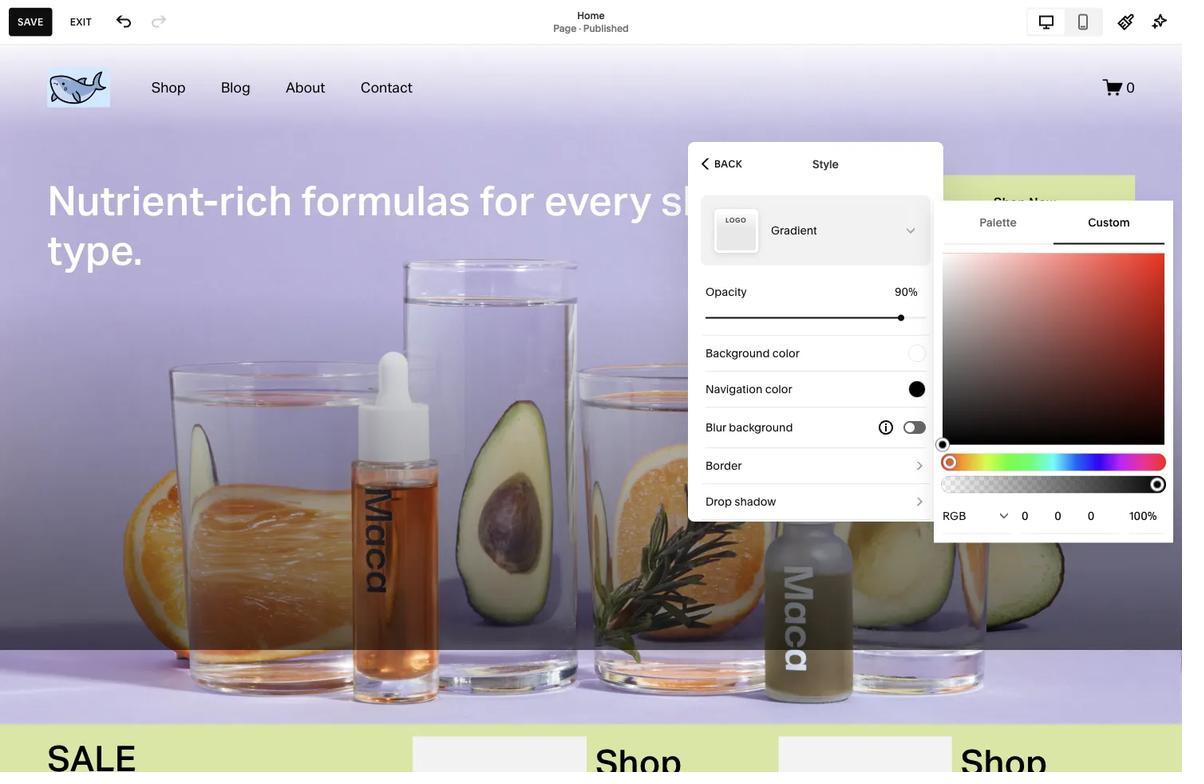 Task type: vqa. For each thing, say whether or not it's contained in the screenshot.
ALIGNMENT
no



Task type: describe. For each thing, give the bounding box(es) containing it.
asset library
[[26, 488, 106, 503]]

home page · published
[[553, 10, 629, 34]]

Red field
[[1022, 507, 1055, 525]]

rgb button
[[943, 499, 1013, 534]]

navigation color
[[706, 383, 793, 396]]

Opacity range field
[[706, 301, 926, 336]]

asset
[[26, 488, 61, 503]]

marketing
[[26, 156, 88, 171]]

·
[[579, 22, 581, 34]]

settings link
[[26, 515, 177, 534]]

drop shadow
[[706, 495, 776, 509]]

0 vertical spatial tab list
[[1028, 9, 1102, 35]]

shadow
[[735, 495, 776, 509]]

chevron small down light icon image
[[905, 224, 917, 237]]

selling link
[[26, 127, 177, 145]]

background
[[729, 421, 793, 435]]

navigation color button
[[706, 372, 926, 407]]

background
[[706, 347, 770, 360]]

Green field
[[1055, 507, 1088, 525]]

Alpha field
[[1130, 507, 1165, 525]]

website
[[26, 99, 76, 115]]

exit button
[[61, 8, 101, 36]]

color for background color
[[773, 347, 800, 360]]

gradient
[[771, 224, 817, 238]]

rgb
[[943, 509, 966, 523]]

published
[[584, 22, 629, 34]]

navigation
[[706, 383, 763, 396]]

color map slider
[[936, 439, 949, 451]]

border
[[706, 459, 742, 473]]

gradient button
[[701, 196, 931, 266]]

background color
[[706, 347, 800, 360]]

tab list containing palette
[[943, 201, 1165, 245]]

exit
[[70, 16, 92, 28]]

help
[[26, 544, 55, 560]]

help link
[[26, 544, 55, 561]]

settings
[[26, 516, 77, 532]]

acuity
[[26, 241, 65, 256]]

page
[[553, 22, 577, 34]]

back
[[715, 158, 743, 170]]

analytics
[[26, 212, 82, 228]]

contacts
[[26, 184, 81, 200]]

opacity slider slider
[[1151, 479, 1164, 491]]

home
[[577, 10, 605, 21]]



Task type: locate. For each thing, give the bounding box(es) containing it.
color up background
[[765, 383, 793, 396]]

save button
[[9, 8, 52, 36]]

ra
[[32, 603, 46, 615]]

tab list
[[1028, 9, 1102, 35], [943, 201, 1165, 245]]

blur background
[[706, 421, 793, 435]]

contacts link
[[26, 183, 177, 202]]

color inside background color button
[[773, 347, 800, 360]]

rubyanndersson@gmail.com
[[63, 609, 193, 621]]

1 vertical spatial color
[[765, 383, 793, 396]]

ruby
[[63, 597, 86, 608]]

palette button
[[948, 201, 1049, 245]]

palette
[[980, 216, 1017, 230]]

custom
[[1088, 216, 1130, 230]]

marketing link
[[26, 155, 177, 174]]

analytics link
[[26, 212, 177, 230]]

color
[[773, 347, 800, 360], [765, 383, 793, 396]]

hue slider slider
[[944, 456, 956, 469]]

color inside navigation color button
[[765, 383, 793, 396]]

0 vertical spatial color
[[773, 347, 800, 360]]

custom button
[[1059, 201, 1160, 245]]

color down opacity range field
[[773, 347, 800, 360]]

opacity
[[706, 285, 747, 299]]

Blue field
[[1088, 507, 1121, 525]]

asset library link
[[26, 487, 177, 506]]

save
[[18, 16, 44, 28]]

back button
[[697, 147, 747, 182]]

background color button
[[706, 336, 926, 371]]

blur
[[706, 421, 726, 435]]

None checkbox
[[905, 423, 915, 433]]

ruby anderson rubyanndersson@gmail.com
[[63, 597, 193, 621]]

library
[[64, 488, 106, 503]]

scheduling
[[68, 241, 137, 256]]

1 vertical spatial tab list
[[943, 201, 1165, 245]]

Opacity text field
[[895, 283, 921, 301]]

acuity scheduling
[[26, 241, 137, 256]]

drop
[[706, 495, 732, 509]]

anderson
[[88, 597, 133, 608]]

acuity scheduling link
[[26, 240, 177, 259]]

style
[[813, 157, 839, 171]]

website link
[[26, 98, 177, 117]]

color for navigation color
[[765, 383, 793, 396]]

selling
[[26, 127, 68, 143]]



